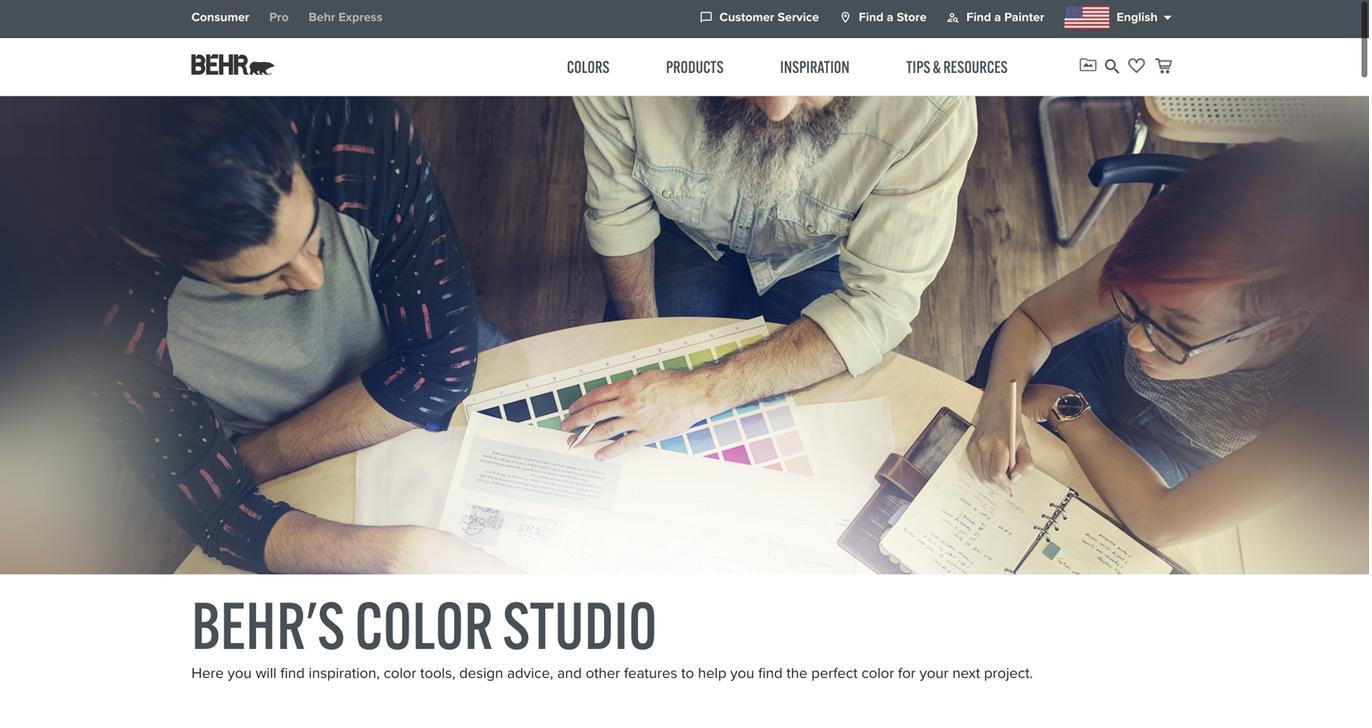 Task type: vqa. For each thing, say whether or not it's contained in the screenshot.
Ask
no



Task type: locate. For each thing, give the bounding box(es) containing it.
service
[[778, 8, 819, 26]]

find
[[859, 8, 884, 26], [967, 8, 992, 26]]

2 a from the left
[[995, 8, 1002, 26]]

find right person_search
[[967, 8, 992, 26]]

a left store
[[887, 8, 894, 26]]

a for store
[[887, 8, 894, 26]]

color
[[384, 662, 417, 684], [862, 662, 895, 684]]

project.
[[985, 662, 1034, 684]]

pro link
[[269, 8, 289, 26]]

1 horizontal spatial a
[[995, 8, 1002, 26]]

0 horizontal spatial color
[[384, 662, 417, 684]]

you right help
[[731, 662, 755, 684]]

find right 'will'
[[281, 662, 305, 684]]

resources
[[944, 56, 1008, 77]]

painter
[[1005, 8, 1045, 26]]

inspiration
[[781, 56, 850, 77]]

english arrow_drop_down
[[1117, 7, 1178, 27]]

you
[[228, 662, 252, 684], [731, 662, 755, 684]]

find
[[281, 662, 305, 684], [759, 662, 783, 684]]

1 find from the left
[[859, 8, 884, 26]]

search
[[1103, 57, 1123, 77]]

colors link
[[567, 56, 610, 77]]

1 a from the left
[[887, 8, 894, 26]]

1 horizontal spatial you
[[731, 662, 755, 684]]

store
[[897, 8, 927, 26]]

tips
[[907, 56, 931, 77]]

0 horizontal spatial find
[[281, 662, 305, 684]]

your
[[920, 662, 949, 684]]

inspiration,
[[309, 662, 380, 684]]

products link
[[666, 56, 724, 77]]

color left 'for'
[[862, 662, 895, 684]]

0 horizontal spatial you
[[228, 662, 252, 684]]

1 horizontal spatial find
[[759, 662, 783, 684]]

colors
[[567, 56, 610, 77]]

2 find from the left
[[759, 662, 783, 684]]

and
[[557, 662, 582, 684]]

find right room
[[859, 8, 884, 26]]

next
[[953, 662, 981, 684]]

1 horizontal spatial color
[[862, 662, 895, 684]]

2 color from the left
[[862, 662, 895, 684]]

0 horizontal spatial a
[[887, 8, 894, 26]]

behr's
[[192, 585, 345, 666]]

behr express
[[309, 8, 383, 26]]

a left painter
[[995, 8, 1002, 26]]

find for find a store
[[859, 8, 884, 26]]

studio
[[503, 585, 658, 666]]

person_search find a painter
[[947, 8, 1045, 26]]

1 horizontal spatial find
[[967, 8, 992, 26]]

&
[[933, 56, 941, 77]]

tips & resources
[[907, 56, 1008, 77]]

you left 'will'
[[228, 662, 252, 684]]

behr's color studio here you will find inspiration, color tools, design advice, and other features to help you find the perfect color for your next project.
[[192, 585, 1034, 684]]

us flag image
[[1065, 5, 1110, 29]]

tips & resources link
[[907, 56, 1008, 77]]

search link
[[1103, 54, 1123, 79]]

help
[[698, 662, 727, 684]]

other
[[586, 662, 620, 684]]

find left the
[[759, 662, 783, 684]]

a
[[887, 8, 894, 26], [995, 8, 1002, 26]]

english
[[1117, 8, 1158, 26]]

tools,
[[420, 662, 456, 684]]

2 find from the left
[[967, 8, 992, 26]]

person_search
[[947, 11, 960, 24]]

0 horizontal spatial find
[[859, 8, 884, 26]]

for
[[899, 662, 916, 684]]

consumer
[[192, 8, 250, 26]]

customer
[[720, 8, 775, 26]]

consumer link
[[192, 8, 250, 26]]

color left tools,
[[384, 662, 417, 684]]



Task type: describe. For each thing, give the bounding box(es) containing it.
a for painter
[[995, 8, 1002, 26]]

design
[[459, 662, 504, 684]]

3 people sitting at a table discussing paint colors image
[[0, 96, 1370, 574]]

behr
[[309, 8, 336, 26]]

behr express link
[[309, 8, 383, 26]]

arrow_drop_down
[[1158, 7, 1178, 27]]

to
[[682, 662, 694, 684]]

1 you from the left
[[228, 662, 252, 684]]

1 color from the left
[[384, 662, 417, 684]]

chat_bubble_outline customer service
[[700, 8, 819, 26]]

the
[[787, 662, 808, 684]]

perfect
[[812, 662, 858, 684]]

behr logo image
[[192, 54, 274, 75]]

1 find from the left
[[281, 662, 305, 684]]

find for find a painter
[[967, 8, 992, 26]]

room
[[839, 11, 853, 24]]

express
[[339, 8, 383, 26]]

2 you from the left
[[731, 662, 755, 684]]

will
[[256, 662, 277, 684]]

color
[[355, 585, 493, 666]]

room find a store
[[839, 8, 927, 26]]

products
[[666, 56, 724, 77]]

features
[[624, 662, 678, 684]]

advice,
[[507, 662, 554, 684]]

inspiration link
[[781, 56, 850, 77]]

pro
[[269, 8, 289, 26]]

chat_bubble_outline
[[700, 11, 713, 24]]

here
[[192, 662, 224, 684]]



